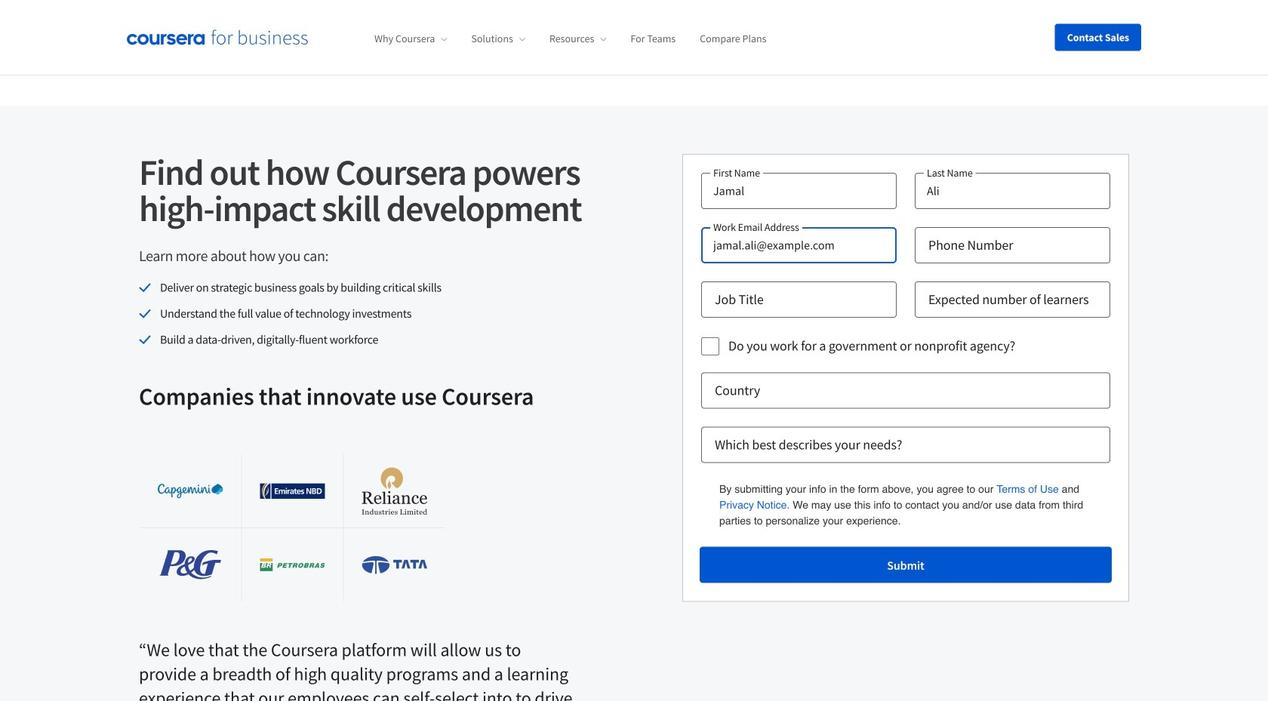 Task type: vqa. For each thing, say whether or not it's contained in the screenshot.
Google image
no



Task type: locate. For each thing, give the bounding box(es) containing it.
Last Name text field
[[915, 173, 1111, 209]]

None checkbox
[[701, 338, 720, 356]]

coursera for business image
[[127, 30, 308, 45]]

First Name text field
[[701, 173, 897, 209]]

emirates logo image
[[260, 483, 325, 499]]

p&g logo image
[[159, 551, 221, 580]]



Task type: describe. For each thing, give the bounding box(es) containing it.
Work Email Address email field
[[701, 227, 897, 264]]

capgemini logo image
[[158, 484, 223, 499]]

Country Code + Phone Number telephone field
[[915, 227, 1111, 264]]

tata logo image
[[362, 556, 427, 574]]

Job Title text field
[[701, 282, 897, 318]]

petrobras logo image
[[260, 559, 325, 572]]

reliance logo image
[[362, 468, 427, 515]]



